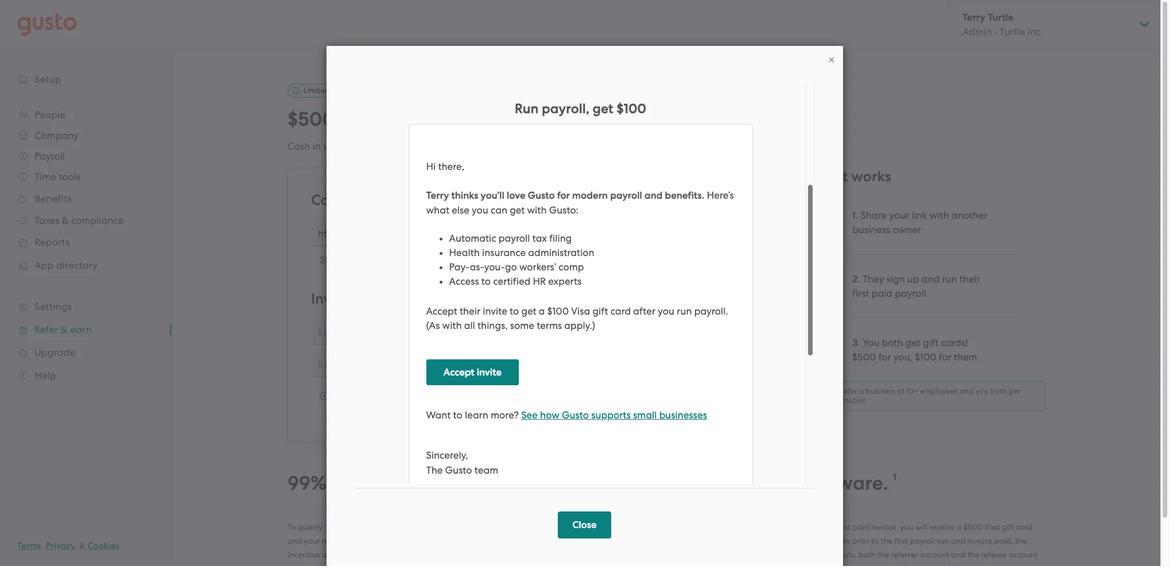 Task type: locate. For each thing, give the bounding box(es) containing it.
get inside '3 . you both get gift cards! $500 for you, $100 for them'
[[906, 337, 921, 348]]

must left open
[[288, 564, 305, 566]]

module__icon___go7vc image
[[827, 55, 836, 64], [744, 327, 753, 336], [744, 359, 753, 368], [320, 392, 329, 401]]

the left on:
[[348, 254, 363, 266]]

2 horizontal spatial link
[[912, 209, 928, 221]]

0 vertical spatial up
[[433, 141, 445, 152]]

both inside to qualify, your referee must sign up for gusto by january 31st, 2024 and run one or more paid payrolls. within thirty (30) calendar days of your referee's first paid invoice, you will receive a $500 visa gift card and your referee will receive a $100 visa gift card. additionally, if you qualify pursuant to these terms and your referee onboards ten (10) or more employees prior to the first payroll run and invoice paid, the incentive offered to you above will increase to $1,000 and the incentive for your referee will increase to $200. in order to be eligible for the promotion payouts, both the referrer account and the referee account must be open at the time the payouts are issued. you cannot participate in pay-per-click advertising on trademarked terms, including any derivations, variations or misspellings thereof, for search or conte
[[859, 550, 876, 559]]

0 horizontal spatial by
[[352, 290, 369, 308]]

your down within
[[671, 536, 687, 545]]

increase
[[414, 550, 444, 559], [617, 550, 647, 559]]

1 horizontal spatial share
[[861, 209, 887, 221]]

if down "2024"
[[516, 536, 521, 545]]

1 vertical spatial share
[[320, 254, 346, 266]]

first up referrer
[[895, 536, 908, 545]]

0 horizontal spatial receive
[[363, 536, 389, 545]]

sign right they
[[887, 273, 905, 285]]

copy
[[311, 191, 346, 209]]

0 vertical spatial of
[[898, 387, 905, 395]]

be left open
[[307, 564, 317, 566]]

0 vertical spatial them
[[492, 107, 539, 131]]

payroll up referrer
[[910, 536, 935, 545]]

0 vertical spatial visa
[[985, 522, 1000, 531]]

0 vertical spatial sign
[[887, 273, 905, 285]]

cookies
[[88, 541, 120, 551]]

1 vertical spatial receive
[[363, 536, 389, 545]]

linkedin
[[485, 255, 518, 265]]

be up 'terms,'
[[720, 550, 730, 559]]

2 horizontal spatial paid
[[872, 288, 893, 299]]

and left their
[[922, 273, 940, 285]]

2 vertical spatial gift
[[434, 536, 446, 545]]

including
[[737, 564, 770, 566]]

gift
[[923, 337, 939, 348], [1002, 522, 1014, 531], [434, 536, 446, 545]]

days
[[759, 522, 776, 531]]

increase up the are
[[414, 550, 444, 559]]

payroll up days
[[734, 471, 798, 495]]

your right share
[[422, 191, 452, 209]]

business left has
[[623, 141, 661, 153]]

2 , from the left
[[75, 541, 77, 551]]

2 horizontal spatial both
[[991, 387, 1007, 395]]

and
[[350, 191, 377, 209], [922, 273, 940, 285], [960, 387, 974, 395], [535, 522, 549, 531], [288, 536, 302, 545], [951, 536, 966, 545], [481, 550, 496, 559], [951, 550, 966, 559]]

2 vertical spatial link
[[366, 254, 381, 266]]

account down paid,
[[1009, 550, 1038, 559]]

1 vertical spatial gift
[[1002, 522, 1014, 531]]

0 vertical spatial time
[[331, 86, 347, 95]]

you inside refer a business of 10+ employees and you both get double!
[[976, 387, 989, 395]]

share down works
[[861, 209, 887, 221]]

business up double!
[[866, 387, 896, 395]]

prior
[[853, 536, 870, 545]]

paid up prior
[[853, 522, 869, 531]]

and
[[652, 536, 669, 545]]

pay-
[[559, 564, 577, 566]]

2 vertical spatial a
[[391, 536, 396, 545]]

0 horizontal spatial 1
[[853, 209, 856, 221]]

share up invite
[[320, 254, 346, 266]]

receive
[[930, 522, 955, 531], [363, 536, 389, 545]]

terms link
[[17, 541, 41, 551]]

of inside to qualify, your referee must sign up for gusto by january 31st, 2024 and run one or more paid payrolls. within thirty (30) calendar days of your referee's first paid invoice, you will receive a $500 visa gift card and your referee will receive a $100 visa gift card. additionally, if you qualify pursuant to these terms and your referee onboards ten (10) or more employees prior to the first payroll run and invoice paid, the incentive offered to you above will increase to $1,000 and the incentive for your referee will increase to $200. in order to be eligible for the promotion payouts, both the referrer account and the referee account must be open at the time the payouts are issued. you cannot participate in pay-per-click advertising on trademarked terms, including any derivations, variations or misspellings thereof, for search or conte
[[778, 522, 786, 531]]

1 horizontal spatial up
[[433, 141, 445, 152]]

link inside 1 . share your link with another business owner
[[912, 209, 928, 221]]

1 horizontal spatial in
[[551, 564, 557, 566]]

cannot
[[481, 564, 507, 566]]

must up "above" on the bottom left
[[372, 522, 389, 531]]

incentive up open
[[288, 550, 320, 559]]

1 vertical spatial run
[[551, 522, 563, 531]]

both inside refer a business of 10+ employees and you both get double!
[[991, 387, 1007, 395]]

first right referee's
[[837, 522, 851, 531]]

the
[[348, 254, 363, 266], [881, 536, 893, 545], [1015, 536, 1027, 545], [497, 550, 509, 559], [772, 550, 784, 559], [878, 550, 890, 559], [968, 550, 980, 559], [349, 564, 361, 566], [380, 564, 392, 566]]

2 horizontal spatial gift
[[1002, 522, 1014, 531]]

1 horizontal spatial time
[[362, 564, 379, 566]]

referee
[[344, 522, 370, 531], [322, 536, 348, 545], [689, 536, 715, 545], [576, 550, 601, 559], [982, 550, 1007, 559]]

by up card.
[[455, 522, 464, 531]]

$1,000
[[455, 550, 479, 559]]

1 vertical spatial first
[[837, 522, 851, 531]]

double!)
[[574, 107, 649, 131]]

up right signs
[[433, 141, 445, 152]]

the right at
[[349, 564, 361, 566]]

1 horizontal spatial must
[[372, 522, 389, 531]]

1 horizontal spatial 1
[[893, 471, 897, 483]]

0 vertical spatial in
[[313, 141, 321, 152]]

in inside to qualify, your referee must sign up for gusto by january 31st, 2024 and run one or more paid payrolls. within thirty (30) calendar days of your referee's first paid invoice, you will receive a $500 visa gift card and your referee will receive a $100 visa gift card. additionally, if you qualify pursuant to these terms and your referee onboards ten (10) or more employees prior to the first payroll run and invoice paid, the incentive offered to you above will increase to $1,000 and the incentive for your referee will increase to $200. in order to be eligible for the promotion payouts, both the referrer account and the referee account must be open at the time the payouts are issued. you cannot participate in pay-per-click advertising on trademarked terms, including any derivations, variations or misspellings thereof, for search or conte
[[551, 564, 557, 566]]

incentive up 'participate'
[[511, 550, 544, 559]]

link for share
[[456, 191, 480, 209]]

2 vertical spatial .
[[858, 337, 861, 348]]

0 horizontal spatial of
[[778, 522, 786, 531]]

business
[[623, 141, 661, 153], [853, 224, 891, 235], [866, 387, 896, 395], [653, 471, 729, 495]]

them down cards!
[[954, 351, 978, 363]]

2
[[853, 273, 858, 285]]

1 horizontal spatial account
[[1009, 550, 1038, 559]]

up left gusto
[[408, 522, 418, 531]]

1 vertical spatial of
[[778, 522, 786, 531]]

1 right software.
[[893, 471, 897, 483]]

and inside refer a business of 10+ employees and you both get double!
[[960, 387, 974, 395]]

1 horizontal spatial link
[[456, 191, 480, 209]]

0 horizontal spatial get
[[906, 337, 921, 348]]

more right 10 on the right of the page
[[706, 141, 730, 153]]

promotion
[[786, 550, 824, 559]]

2 vertical spatial payroll
[[910, 536, 935, 545]]

&
[[79, 541, 86, 551]]

0 vertical spatial enter email address email field
[[311, 320, 759, 345]]

close document
[[326, 46, 843, 566]]

gusto
[[431, 522, 453, 531]]

paid up "these" at the bottom
[[611, 522, 628, 531]]

up inside to qualify, your referee must sign up for gusto by january 31st, 2024 and run one or more paid payrolls. within thirty (30) calendar days of your referee's first paid invoice, you will receive a $500 visa gift card and your referee will receive a $100 visa gift card. additionally, if you qualify pursuant to these terms and your referee onboards ten (10) or more employees prior to the first payroll run and invoice paid, the incentive offered to you above will increase to $1,000 and the incentive for your referee will increase to $200. in order to be eligible for the promotion payouts, both the referrer account and the referee account must be open at the time the payouts are issued. you cannot participate in pay-per-click advertising on trademarked terms, including any derivations, variations or misspellings thereof, for search or conte
[[408, 522, 418, 531]]

2 horizontal spatial up
[[908, 273, 919, 285]]

1 . share your link with another business owner
[[853, 209, 988, 235]]

1 inside 99% satisfaction. highest score in small-business payroll software. 1
[[893, 471, 897, 483]]

$500 down "3"
[[853, 351, 876, 363]]

account up thereof,
[[920, 550, 949, 559]]

any
[[772, 564, 785, 566]]

and left 'invoice'
[[951, 536, 966, 545]]

2 horizontal spatial more
[[791, 536, 810, 545]]

and down cards!
[[960, 387, 974, 395]]

99% satisfaction. highest score in small-business payroll software. 1
[[288, 471, 897, 495]]

you inside to qualify, your referee must sign up for gusto by january 31st, 2024 and run one or more paid payrolls. within thirty (30) calendar days of your referee's first paid invoice, you will receive a $500 visa gift card and your referee will receive a $100 visa gift card. additionally, if you qualify pursuant to these terms and your referee onboards ten (10) or more employees prior to the first payroll run and invoice paid, the incentive offered to you above will increase to $1,000 and the incentive for your referee will increase to $200. in order to be eligible for the promotion payouts, both the referrer account and the referee account must be open at the time the payouts are issued. you cannot participate in pay-per-click advertising on trademarked terms, including any derivations, variations or misspellings thereof, for search or conte
[[466, 564, 479, 566]]

$100
[[414, 107, 457, 131], [915, 351, 937, 363], [398, 536, 415, 545]]

cash
[[288, 141, 310, 152]]

1 vertical spatial be
[[307, 564, 317, 566]]

employees inside refer a business of 10+ employees and you both get double!
[[921, 387, 958, 395]]

an illustration of a heart image
[[811, 208, 840, 237]]

an illustration of a handshake image
[[811, 272, 840, 301]]

link down gusto. in the top of the page
[[456, 191, 480, 209]]

0 vertical spatial $500
[[288, 107, 335, 131]]

1 vertical spatial payroll
[[734, 471, 798, 495]]

1 horizontal spatial if
[[550, 141, 556, 153]]

1
[[853, 209, 856, 221], [893, 471, 897, 483]]

another
[[952, 209, 988, 221]]

module__icon___go7vc image inside close document
[[827, 55, 836, 64]]

Enter email address email field
[[311, 320, 759, 345], [311, 352, 759, 377]]

home image
[[17, 13, 77, 36]]

card
[[1016, 522, 1033, 531]]

time inside to qualify, your referee must sign up for gusto by january 31st, 2024 and run one or more paid payrolls. within thirty (30) calendar days of your referee's first paid invoice, you will receive a $500 visa gift card and your referee will receive a $100 visa gift card. additionally, if you qualify pursuant to these terms and your referee onboards ten (10) or more employees prior to the first payroll run and invoice paid, the incentive offered to you above will increase to $1,000 and the incentive for your referee will increase to $200. in order to be eligible for the promotion payouts, both the referrer account and the referee account must be open at the time the payouts are issued. you cannot participate in pay-per-click advertising on trademarked terms, including any derivations, variations or misspellings thereof, for search or conte
[[362, 564, 379, 566]]

above
[[375, 550, 398, 559]]

time left offer
[[331, 86, 347, 95]]

up
[[433, 141, 445, 152], [908, 273, 919, 285], [408, 522, 418, 531]]

ten
[[753, 536, 765, 545]]

1 vertical spatial must
[[288, 564, 305, 566]]

run inside 2 . they sign up and run their first paid payroll
[[942, 273, 957, 285]]

$100 up '10+'
[[915, 351, 937, 363]]

referral's
[[581, 141, 621, 153]]

the down "above" on the bottom left
[[380, 564, 392, 566]]

employees up payouts,
[[812, 536, 851, 545]]

be
[[720, 550, 730, 559], [307, 564, 317, 566]]

1 horizontal spatial you
[[863, 337, 880, 348]]

of
[[898, 387, 905, 395], [778, 522, 786, 531]]

at
[[339, 564, 347, 566]]

0 vertical spatial run
[[942, 273, 957, 285]]

0 horizontal spatial you,
[[370, 107, 409, 131]]

$200.
[[658, 550, 679, 559]]

2 horizontal spatial $500
[[964, 522, 983, 531]]

link left on:
[[366, 254, 381, 266]]

order
[[690, 550, 709, 559]]

99%
[[288, 471, 327, 495]]

sign up "above" on the bottom left
[[391, 522, 406, 531]]

payroll up '3 . you both get gift cards! $500 for you, $100 for them'
[[895, 288, 927, 299]]

eligible
[[732, 550, 758, 559]]

1 vertical spatial you
[[466, 564, 479, 566]]

1 vertical spatial enter email address email field
[[311, 352, 759, 377]]

gift left cards!
[[923, 337, 939, 348]]

2024
[[515, 522, 533, 531]]

1 vertical spatial $500
[[853, 351, 876, 363]]

1 horizontal spatial first
[[853, 288, 869, 299]]

2 vertical spatial $500
[[964, 522, 983, 531]]

0 vertical spatial gift
[[923, 337, 939, 348]]

1 vertical spatial get
[[1009, 387, 1020, 395]]

0 horizontal spatial both
[[859, 550, 876, 559]]

run up thereof,
[[937, 536, 949, 545]]

1 vertical spatial both
[[991, 387, 1007, 395]]

. right an illustration of a heart image
[[856, 209, 858, 221]]

0 horizontal spatial a
[[391, 536, 396, 545]]

employees right '10+'
[[921, 387, 958, 395]]

0 horizontal spatial employees
[[812, 536, 851, 545]]

0 horizontal spatial $500
[[288, 107, 335, 131]]

facebook
[[402, 255, 440, 265]]

0 horizontal spatial visa
[[417, 536, 432, 545]]

$500 down limited
[[288, 107, 335, 131]]

. left they
[[858, 273, 860, 285]]

satisfaction.
[[331, 471, 444, 495]]

1 horizontal spatial receive
[[930, 522, 955, 531]]

, left &
[[75, 541, 77, 551]]

payroll inside 2 . they sign up and run their first paid payroll
[[895, 288, 927, 299]]

referee's
[[806, 522, 835, 531]]

0 vertical spatial get
[[906, 337, 921, 348]]

first
[[853, 288, 869, 299], [837, 522, 851, 531], [895, 536, 908, 545]]

2 vertical spatial in
[[551, 564, 557, 566]]

$500 up 'invoice'
[[964, 522, 983, 531]]

or right 'one' at the bottom left of page
[[581, 522, 589, 531]]

business left owner
[[853, 224, 891, 235]]

them left (or at left
[[492, 107, 539, 131]]

2 increase from the left
[[617, 550, 647, 559]]

how it works
[[804, 168, 892, 185]]

1 horizontal spatial ,
[[75, 541, 77, 551]]

first down '2'
[[853, 288, 869, 299]]

1 horizontal spatial incentive
[[511, 550, 544, 559]]

1 horizontal spatial increase
[[617, 550, 647, 559]]

1 account from the left
[[920, 550, 949, 559]]

business up thirty
[[653, 471, 729, 495]]

you right "3"
[[863, 337, 880, 348]]

1 vertical spatial 1
[[893, 471, 897, 483]]

payroll
[[895, 288, 927, 299], [734, 471, 798, 495], [910, 536, 935, 545]]

you
[[863, 337, 880, 348], [466, 564, 479, 566]]

3 . you both get gift cards! $500 for you, $100 for them
[[853, 337, 978, 363]]

thereof,
[[924, 564, 952, 566]]

2 horizontal spatial first
[[895, 536, 908, 545]]

0 horizontal spatial ,
[[41, 541, 44, 551]]

0 horizontal spatial you
[[466, 564, 479, 566]]

sign inside 2 . they sign up and run their first paid payroll
[[887, 273, 905, 285]]

to left "these" at the bottom
[[599, 536, 607, 545]]

or right "variations"
[[869, 564, 877, 566]]

will
[[916, 522, 928, 531], [349, 536, 361, 545], [400, 550, 412, 559], [603, 550, 615, 559]]

1 right an illustration of a heart image
[[853, 209, 856, 221]]

them
[[492, 107, 539, 131], [954, 351, 978, 363]]

0 horizontal spatial up
[[408, 522, 418, 531]]

link up owner
[[912, 209, 928, 221]]

to right offered
[[350, 550, 358, 559]]

0 horizontal spatial link
[[366, 254, 381, 266]]

business inside refer a business of 10+ employees and you both get double!
[[866, 387, 896, 395]]

0 vertical spatial both
[[882, 337, 904, 348]]

1 vertical spatial up
[[908, 273, 919, 285]]

gift down gusto
[[434, 536, 446, 545]]

and up the qualify
[[535, 522, 549, 531]]

1 horizontal spatial more
[[706, 141, 730, 153]]

share
[[380, 191, 418, 209]]

1 horizontal spatial them
[[954, 351, 978, 363]]

1 horizontal spatial employees
[[921, 387, 958, 395]]

1 vertical spatial sign
[[391, 522, 406, 531]]

None field
[[311, 221, 677, 246]]

share
[[861, 209, 887, 221], [320, 254, 346, 266]]

. inside 1 . share your link with another business owner
[[856, 209, 858, 221]]

31st,
[[498, 522, 513, 531]]

visa down gusto
[[417, 536, 432, 545]]

offered
[[322, 550, 348, 559]]

signs
[[408, 141, 431, 152]]

in right the cash at the left of page
[[313, 141, 321, 152]]

link
[[456, 191, 480, 209], [912, 209, 928, 221], [366, 254, 381, 266]]

0 horizontal spatial incentive
[[288, 550, 320, 559]]

business inside 1 . share your link with another business owner
[[853, 224, 891, 235]]

if down (or at left
[[550, 141, 556, 153]]

. inside 2 . they sign up and run their first paid payroll
[[858, 273, 860, 285]]

terms
[[17, 541, 41, 551]]

0 horizontal spatial sign
[[391, 522, 406, 531]]

2 incentive from the left
[[511, 550, 544, 559]]

$500
[[288, 107, 335, 131], [853, 351, 876, 363], [964, 522, 983, 531]]

your up owner
[[889, 209, 910, 221]]

0 vertical spatial by
[[352, 290, 369, 308]]

linkedin button
[[481, 254, 522, 266]]

time
[[331, 86, 347, 95], [362, 564, 379, 566]]

additionally,
[[469, 536, 514, 545]]

has
[[664, 141, 680, 153]]

to
[[288, 522, 296, 531]]

1 vertical spatial if
[[516, 536, 521, 545]]

in left pay-
[[551, 564, 557, 566]]

1 vertical spatial by
[[455, 522, 464, 531]]

1 horizontal spatial both
[[882, 337, 904, 348]]

in
[[313, 141, 321, 152], [575, 471, 592, 495], [551, 564, 557, 566]]

, left privacy link at bottom left
[[41, 541, 44, 551]]

2 vertical spatial up
[[408, 522, 418, 531]]

receive up "above" on the bottom left
[[363, 536, 389, 545]]

1 vertical spatial a
[[957, 522, 962, 531]]

run left their
[[942, 273, 957, 285]]

highest
[[449, 471, 519, 495]]

3
[[853, 337, 858, 349]]

run left 'one' at the bottom left of page
[[551, 522, 563, 531]]

increase up advertising
[[617, 550, 647, 559]]

by inside to qualify, your referee must sign up for gusto by january 31st, 2024 and run one or more paid payrolls. within thirty (30) calendar days of your referee's first paid invoice, you will receive a $500 visa gift card and your referee will receive a $100 visa gift card. additionally, if you qualify pursuant to these terms and your referee onboards ten (10) or more employees prior to the first payroll run and invoice paid, the incentive offered to you above will increase to $1,000 and the incentive for your referee will increase to $200. in order to be eligible for the promotion payouts, both the referrer account and the referee account must be open at the time the payouts are issued. you cannot participate in pay-per-click advertising on trademarked terms, including any derivations, variations or misspellings thereof, for search or conte
[[455, 522, 464, 531]]

visa up paid,
[[985, 522, 1000, 531]]

share inside 1 . share your link with another business owner
[[861, 209, 887, 221]]

your right when
[[351, 141, 371, 152]]

your down qualify,
[[304, 536, 320, 545]]

0 horizontal spatial account
[[920, 550, 949, 559]]

0 horizontal spatial if
[[516, 536, 521, 545]]

your
[[351, 141, 371, 152], [559, 141, 579, 153], [422, 191, 452, 209], [889, 209, 910, 221], [326, 522, 342, 531], [788, 522, 804, 531], [304, 536, 320, 545], [671, 536, 687, 545], [558, 550, 574, 559]]

in right the score
[[575, 471, 592, 495]]

by right invite
[[352, 290, 369, 308]]

gift up paid,
[[1002, 522, 1014, 531]]

your right qualify,
[[326, 522, 342, 531]]

1 vertical spatial $100
[[915, 351, 937, 363]]

and up thereof,
[[951, 550, 966, 559]]

you, up '10+'
[[894, 351, 913, 363]]

must
[[372, 522, 389, 531], [288, 564, 305, 566]]

1 horizontal spatial get
[[1009, 387, 1020, 395]]

1 enter email address email field from the top
[[311, 320, 759, 345]]

$100 inside to qualify, your referee must sign up for gusto by january 31st, 2024 and run one or more paid payrolls. within thirty (30) calendar days of your referee's first paid invoice, you will receive a $500 visa gift card and your referee will receive a $100 visa gift card. additionally, if you qualify pursuant to these terms and your referee onboards ten (10) or more employees prior to the first payroll run and invoice paid, the incentive offered to you above will increase to $1,000 and the incentive for your referee will increase to $200. in order to be eligible for the promotion payouts, both the referrer account and the referee account must be open at the time the payouts are issued. you cannot participate in pay-per-click advertising on trademarked terms, including any derivations, variations or misspellings thereof, for search or conte
[[398, 536, 415, 545]]

time down "above" on the bottom left
[[362, 564, 379, 566]]



Task type: vqa. For each thing, say whether or not it's contained in the screenshot.
the bottom ENTER EMAIL ADDRESS email field
yes



Task type: describe. For each thing, give the bounding box(es) containing it.
on:
[[384, 254, 398, 266]]

first inside 2 . they sign up and run their first paid payroll
[[853, 288, 869, 299]]

. for 2
[[858, 273, 860, 285]]

$100 inside '3 . you both get gift cards! $500 for you, $100 for them'
[[915, 351, 937, 363]]

you, inside '3 . you both get gift cards! $500 for you, $100 for them'
[[894, 351, 913, 363]]

invite by email
[[311, 290, 411, 308]]

thirty
[[688, 522, 707, 531]]

if inside to qualify, your referee must sign up for gusto by january 31st, 2024 and run one or more paid payrolls. within thirty (30) calendar days of your referee's first paid invoice, you will receive a $500 visa gift card and your referee will receive a $100 visa gift card. additionally, if you qualify pursuant to these terms and your referee onboards ten (10) or more employees prior to the first payroll run and invoice paid, the incentive offered to you above will increase to $1,000 and the incentive for your referee will increase to $200. in order to be eligible for the promotion payouts, both the referrer account and the referee account must be open at the time the payouts are issued. you cannot participate in pay-per-click advertising on trademarked terms, including any derivations, variations or misspellings thereof, for search or conte
[[516, 536, 521, 545]]

paid,
[[995, 536, 1014, 545]]

employees inside to qualify, your referee must sign up for gusto by january 31st, 2024 and run one or more paid payrolls. within thirty (30) calendar days of your referee's first paid invoice, you will receive a $500 visa gift card and your referee will receive a $100 visa gift card. additionally, if you qualify pursuant to these terms and your referee onboards ten (10) or more employees prior to the first payroll run and invoice paid, the incentive offered to you above will increase to $1,000 and the incentive for your referee will increase to $200. in order to be eligible for the promotion payouts, both the referrer account and the referee account must be open at the time the payouts are issued. you cannot participate in pay-per-click advertising on trademarked terms, including any derivations, variations or misspellings thereof, for search or conte
[[812, 536, 851, 545]]

to up 'terms,'
[[711, 550, 719, 559]]

refer a business of 10+ employees and you both get double!
[[840, 387, 1020, 405]]

payouts
[[394, 564, 424, 566]]

2 enter email address email field from the top
[[311, 352, 759, 377]]

your left referee's
[[788, 522, 804, 531]]

up for $100
[[433, 141, 445, 152]]

trademarked
[[663, 564, 711, 566]]

. for 1
[[856, 209, 858, 221]]

0 vertical spatial if
[[550, 141, 556, 153]]

the up "misspellings" on the bottom right of page
[[878, 550, 890, 559]]

how
[[804, 168, 835, 185]]

(30)
[[709, 522, 723, 531]]

the up any
[[772, 550, 784, 559]]

0 horizontal spatial first
[[837, 522, 851, 531]]

qualify
[[538, 536, 563, 545]]

these
[[609, 536, 628, 545]]

$500 inside '3 . you both get gift cards! $500 for you, $100 for them'
[[853, 351, 876, 363]]

to qualify, your referee must sign up for gusto by january 31st, 2024 and run one or more paid payrolls. within thirty (30) calendar days of your referee's first paid invoice, you will receive a $500 visa gift card and your referee will receive a $100 visa gift card. additionally, if you qualify pursuant to these terms and your referee onboards ten (10) or more employees prior to the first payroll run and invoice paid, the incentive offered to you above will increase to $1,000 and the incentive for your referee will increase to $200. in order to be eligible for the promotion payouts, both the referrer account and the referee account must be open at the time the payouts are issued. you cannot participate in pay-per-click advertising on trademarked terms, including any derivations, variations or misspellings thereof, for search or conte
[[288, 522, 1038, 566]]

onboards
[[717, 536, 751, 545]]

0 horizontal spatial more
[[591, 522, 609, 531]]

qualify,
[[298, 522, 325, 531]]

privacy link
[[46, 541, 75, 551]]

variations
[[832, 564, 867, 566]]

score
[[523, 471, 571, 495]]

if your referral's business has 10 or more employees.
[[548, 141, 784, 153]]

works
[[852, 168, 892, 185]]

twitter button
[[445, 254, 481, 266]]

gusto.
[[463, 141, 492, 152]]

your down (or at left
[[559, 141, 579, 153]]

10
[[682, 141, 692, 153]]

account menu element
[[948, 0, 1152, 49]]

participate
[[509, 564, 549, 566]]

the up search
[[968, 550, 980, 559]]

open
[[318, 564, 337, 566]]

0 horizontal spatial time
[[331, 86, 347, 95]]

$500 inside to qualify, your referee must sign up for gusto by january 31st, 2024 and run one or more paid payrolls. within thirty (30) calendar days of your referee's first paid invoice, you will receive a $500 visa gift card and your referee will receive a $100 visa gift card. additionally, if you qualify pursuant to these terms and your referee onboards ten (10) or more employees prior to the first payroll run and invoice paid, the incentive offered to you above will increase to $1,000 and the incentive for your referee will increase to $200. in order to be eligible for the promotion payouts, both the referrer account and the referee account must be open at the time the payouts are issued. you cannot participate in pay-per-click advertising on trademarked terms, including any derivations, variations or misspellings thereof, for search or conte
[[964, 522, 983, 531]]

1 vertical spatial in
[[575, 471, 592, 495]]

gift inside '3 . you both get gift cards! $500 for you, $100 for them'
[[923, 337, 939, 348]]

you inside '3 . you both get gift cards! $500 for you, $100 for them'
[[863, 337, 880, 348]]

to up on
[[649, 550, 657, 559]]

are
[[425, 564, 438, 566]]

1 horizontal spatial paid
[[853, 522, 869, 531]]

10+
[[907, 387, 919, 395]]

0 horizontal spatial in
[[313, 141, 321, 152]]

share the link on: facebook
[[320, 254, 440, 266]]

refer
[[840, 387, 858, 395]]

. inside '3 . you both get gift cards! $500 for you, $100 for them'
[[858, 337, 861, 348]]

0 horizontal spatial must
[[288, 564, 305, 566]]

paid inside 2 . they sign up and run their first paid payroll
[[872, 288, 893, 299]]

2x list
[[804, 190, 1045, 411]]

on
[[652, 564, 661, 566]]

1 vertical spatial visa
[[417, 536, 432, 545]]

cards!
[[941, 337, 968, 348]]

the down card
[[1015, 536, 1027, 545]]

0 vertical spatial $100
[[414, 107, 457, 131]]

one
[[565, 522, 579, 531]]

advertising
[[609, 564, 650, 566]]

it
[[839, 168, 848, 185]]

0 horizontal spatial paid
[[611, 522, 628, 531]]

double!
[[840, 396, 866, 405]]

offer
[[349, 86, 366, 95]]

invoice,
[[871, 522, 899, 531]]

your inside 1 . share your link with another business owner
[[889, 209, 910, 221]]

1 horizontal spatial be
[[720, 550, 730, 559]]

0 vertical spatial receive
[[930, 522, 955, 531]]

0 vertical spatial you,
[[370, 107, 409, 131]]

payroll inside to qualify, your referee must sign up for gusto by january 31st, 2024 and run one or more paid payrolls. within thirty (30) calendar days of your referee's first paid invoice, you will receive a $500 visa gift card and your referee will receive a $100 visa gift card. additionally, if you qualify pursuant to these terms and your referee onboards ten (10) or more employees prior to the first payroll run and invoice paid, the incentive offered to you above will increase to $1,000 and the incentive for your referee will increase to $200. in order to be eligible for the promotion payouts, both the referrer account and the referee account must be open at the time the payouts are issued. you cannot participate in pay-per-click advertising on trademarked terms, including any derivations, variations or misspellings thereof, for search or conte
[[910, 536, 935, 545]]

(or
[[544, 107, 569, 131]]

pursuant
[[565, 536, 597, 545]]

to right prior
[[872, 536, 879, 545]]

0 vertical spatial more
[[706, 141, 730, 153]]

cookies button
[[88, 539, 120, 553]]

the up the cannot
[[497, 550, 509, 559]]

link for share
[[912, 209, 928, 221]]

or right (10)
[[782, 536, 789, 545]]

close
[[573, 519, 597, 531]]

referral
[[373, 141, 406, 152]]

of inside refer a business of 10+ employees and you both get double!
[[898, 387, 905, 395]]

sign inside to qualify, your referee must sign up for gusto by january 31st, 2024 and run one or more paid payrolls. within thirty (30) calendar days of your referee's first paid invoice, you will receive a $500 visa gift card and your referee will receive a $100 visa gift card. additionally, if you qualify pursuant to these terms and your referee onboards ten (10) or more employees prior to the first payroll run and invoice paid, the incentive offered to you above will increase to $1,000 and the incentive for your referee will increase to $200. in order to be eligible for the promotion payouts, both the referrer account and the referee account must be open at the time the payouts are issued. you cannot participate in pay-per-click advertising on trademarked terms, including any derivations, variations or misspellings thereof, for search or conte
[[391, 522, 406, 531]]

a inside refer a business of 10+ employees and you both get double!
[[860, 387, 864, 395]]

small-
[[597, 471, 653, 495]]

software.
[[803, 471, 889, 495]]

1 incentive from the left
[[288, 550, 320, 559]]

terms,
[[713, 564, 735, 566]]

both inside '3 . you both get gift cards! $500 for you, $100 for them'
[[882, 337, 904, 348]]

search
[[966, 564, 990, 566]]

payouts,
[[826, 550, 857, 559]]

when
[[323, 141, 348, 152]]

email
[[373, 290, 411, 308]]

payrolls.
[[630, 522, 660, 531]]

employees.
[[732, 141, 784, 153]]

and right copy
[[350, 191, 377, 209]]

1 increase from the left
[[414, 550, 444, 559]]

0 horizontal spatial them
[[492, 107, 539, 131]]

misspellings
[[879, 564, 922, 566]]

an illustration of a gift image
[[811, 336, 840, 364]]

2 account from the left
[[1009, 550, 1038, 559]]

2 . they sign up and run their first paid payroll
[[853, 273, 981, 299]]

to up "issued."
[[446, 550, 453, 559]]

card.
[[448, 536, 467, 545]]

issued.
[[439, 564, 464, 566]]

up inside 2 . they sign up and run their first paid payroll
[[908, 273, 919, 285]]

0 horizontal spatial be
[[307, 564, 317, 566]]

the down invoice,
[[881, 536, 893, 545]]

copy and share your link
[[311, 191, 480, 209]]

2 vertical spatial more
[[791, 536, 810, 545]]

within
[[662, 522, 686, 531]]

owner
[[893, 224, 921, 235]]

(10)
[[767, 536, 780, 545]]

1 horizontal spatial visa
[[985, 522, 1000, 531]]

or right 10 on the right of the page
[[694, 141, 704, 153]]

they
[[863, 273, 884, 285]]

with
[[930, 209, 949, 221]]

get inside refer a business of 10+ employees and you both get double!
[[1009, 387, 1020, 395]]

2 vertical spatial run
[[937, 536, 949, 545]]

derivations,
[[787, 564, 830, 566]]

close button
[[558, 512, 611, 539]]

their
[[960, 273, 981, 285]]

$500 for you, $100 for them (or double!)
[[288, 107, 649, 131]]

up for 99% satisfaction. highest score in small-business payroll software. 1
[[408, 522, 418, 531]]

in
[[681, 550, 688, 559]]

1 inside 1 . share your link with another business owner
[[853, 209, 856, 221]]

and up the cannot
[[481, 550, 496, 559]]

invite
[[311, 290, 349, 308]]

1 , from the left
[[41, 541, 44, 551]]

click
[[592, 564, 608, 566]]

your up pay-
[[558, 550, 574, 559]]

per-
[[577, 564, 592, 566]]

and down to
[[288, 536, 302, 545]]

and inside 2 . they sign up and run their first paid payroll
[[922, 273, 940, 285]]

them inside '3 . you both get gift cards! $500 for you, $100 for them'
[[954, 351, 978, 363]]

or right search
[[992, 564, 999, 566]]



